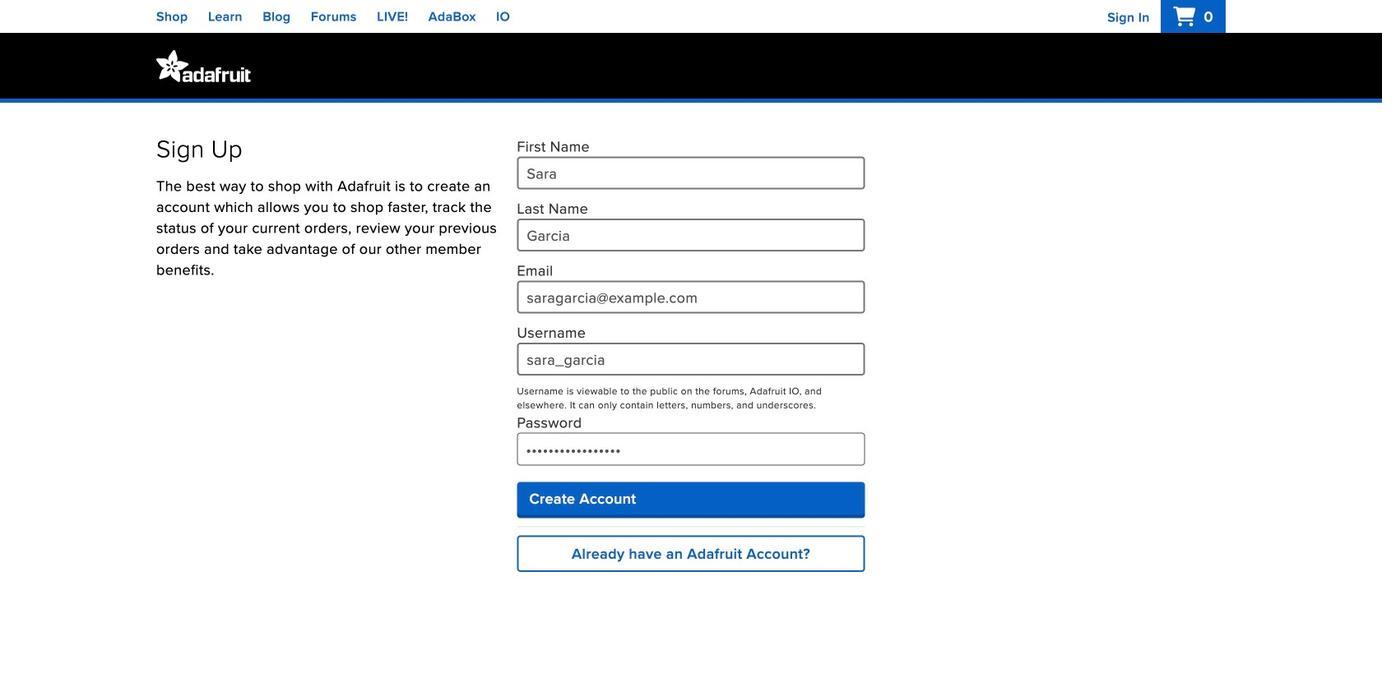 Task type: describe. For each thing, give the bounding box(es) containing it.
adafruit logo image
[[156, 49, 251, 82]]



Task type: locate. For each thing, give the bounding box(es) containing it.
None submit
[[517, 483, 865, 516]]

None text field
[[517, 157, 865, 190], [517, 219, 865, 252], [517, 157, 865, 190], [517, 219, 865, 252]]

None text field
[[517, 343, 865, 376]]

None email field
[[517, 281, 865, 314]]

None password field
[[517, 433, 865, 466]]



